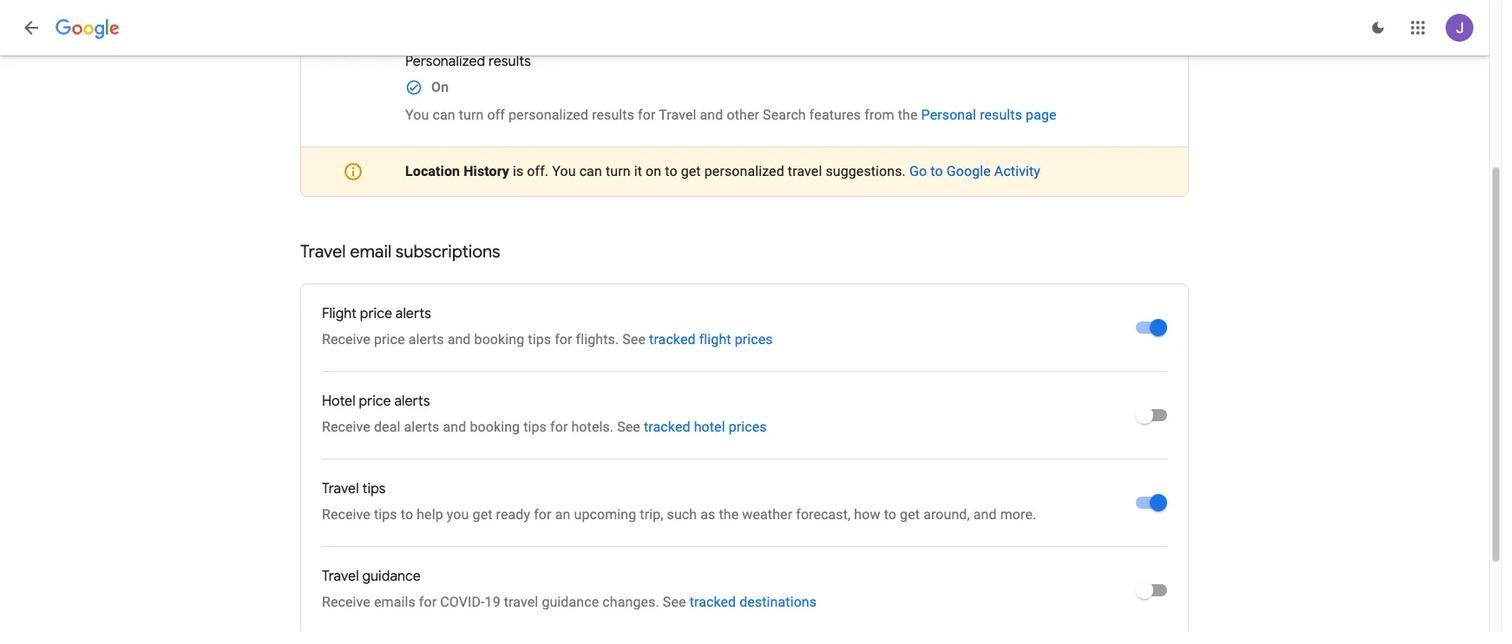 Task type: locate. For each thing, give the bounding box(es) containing it.
1 vertical spatial the
[[719, 507, 739, 523]]

personalized
[[405, 53, 486, 70]]

4 receive from the top
[[322, 595, 371, 611]]

see right 'changes.'
[[663, 595, 686, 611]]

turn left it
[[606, 163, 631, 180]]

you can turn off personalized results for travel and other search features from the personal results page
[[405, 107, 1057, 123]]

tracked inside the travel guidance receive emails for covid-19 travel guidance changes. see tracked destinations
[[690, 595, 736, 611]]

personalized results
[[405, 53, 531, 70]]

go back image
[[21, 17, 42, 38]]

get left around, at the bottom of the page
[[900, 507, 920, 523]]

1 horizontal spatial can
[[580, 163, 602, 180]]

changes.
[[603, 595, 660, 611]]

see for hotel price alerts
[[617, 419, 641, 436]]

guidance left 'changes.'
[[542, 595, 599, 611]]

travel for travel guidance receive emails for covid-19 travel guidance changes. see tracked destinations
[[322, 569, 359, 586]]

can left it
[[580, 163, 602, 180]]

travel inside travel tips receive tips to help you get ready for an upcoming trip, such as the weather forecast, how to get around, and more.
[[322, 481, 359, 498]]

price
[[360, 306, 392, 323], [374, 332, 405, 348], [359, 393, 391, 411]]

booking
[[474, 332, 525, 348], [470, 419, 520, 436]]

0 vertical spatial travel
[[788, 163, 822, 180]]

receive inside travel tips receive tips to help you get ready for an upcoming trip, such as the weather forecast, how to get around, and more.
[[322, 507, 371, 523]]

travel tips receive tips to help you get ready for an upcoming trip, such as the weather forecast, how to get around, and more.
[[322, 481, 1037, 523]]

as
[[701, 507, 716, 523]]

covid-
[[440, 595, 485, 611]]

1 vertical spatial see
[[617, 419, 641, 436]]

the inside travel tips receive tips to help you get ready for an upcoming trip, such as the weather forecast, how to get around, and more.
[[719, 507, 739, 523]]

see right the flights.
[[623, 332, 646, 348]]

guidance
[[362, 569, 421, 586], [542, 595, 599, 611]]

travel down the 'search'
[[788, 163, 822, 180]]

hotels.
[[572, 419, 614, 436]]

features
[[810, 107, 861, 123]]

see inside flight price alerts receive price alerts and booking tips for flights. see tracked flight prices
[[623, 332, 646, 348]]

prices for hotel price alerts
[[729, 419, 767, 436]]

price inside hotel price alerts receive deal alerts and booking tips for hotels. see tracked hotel prices
[[359, 393, 391, 411]]

for inside the travel guidance receive emails for covid-19 travel guidance changes. see tracked destinations
[[419, 595, 437, 611]]

0 vertical spatial tracked
[[649, 332, 696, 348]]

see inside hotel price alerts receive deal alerts and booking tips for hotels. see tracked hotel prices
[[617, 419, 641, 436]]

prices
[[735, 332, 773, 348], [729, 419, 767, 436]]

personal
[[922, 107, 977, 123]]

for for flight price alerts
[[555, 332, 573, 348]]

turn
[[459, 107, 484, 123], [606, 163, 631, 180]]

2 receive from the top
[[322, 419, 371, 436]]

tips
[[528, 332, 551, 348], [524, 419, 547, 436], [362, 481, 386, 498], [374, 507, 397, 523]]

tracked destinations link
[[690, 595, 817, 611]]

tracked inside hotel price alerts receive deal alerts and booking tips for hotels. see tracked hotel prices
[[644, 419, 691, 436]]

go to google activity link
[[910, 163, 1041, 180]]

0 vertical spatial guidance
[[362, 569, 421, 586]]

1 vertical spatial turn
[[606, 163, 631, 180]]

results up off
[[489, 53, 531, 70]]

turn left off
[[459, 107, 484, 123]]

flight
[[322, 306, 357, 323]]

prices inside flight price alerts receive price alerts and booking tips for flights. see tracked flight prices
[[735, 332, 773, 348]]

receive inside flight price alerts receive price alerts and booking tips for flights. see tracked flight prices
[[322, 332, 371, 348]]

for inside travel tips receive tips to help you get ready for an upcoming trip, such as the weather forecast, how to get around, and more.
[[534, 507, 552, 523]]

tips left the flights.
[[528, 332, 551, 348]]

travel for travel email subscriptions
[[300, 241, 346, 263]]

on
[[646, 163, 662, 180]]

change appearance image
[[1358, 7, 1399, 49]]

see inside the travel guidance receive emails for covid-19 travel guidance changes. see tracked destinations
[[663, 595, 686, 611]]

1 receive from the top
[[322, 332, 371, 348]]

hotel
[[694, 419, 725, 436]]

can down the on
[[433, 107, 455, 123]]

for left the hotels.
[[550, 419, 568, 436]]

tips left help
[[374, 507, 397, 523]]

tracked left the destinations
[[690, 595, 736, 611]]

alerts
[[396, 306, 431, 323], [409, 332, 444, 348], [395, 393, 430, 411], [404, 419, 440, 436]]

0 horizontal spatial the
[[719, 507, 739, 523]]

you
[[405, 107, 429, 123], [552, 163, 576, 180]]

for for travel tips
[[534, 507, 552, 523]]

0 horizontal spatial travel
[[504, 595, 538, 611]]

forecast,
[[796, 507, 851, 523]]

personalized
[[509, 107, 589, 123], [705, 163, 785, 180]]

1 horizontal spatial turn
[[606, 163, 631, 180]]

1 horizontal spatial the
[[898, 107, 918, 123]]

results up it
[[592, 107, 635, 123]]

get
[[681, 163, 701, 180], [473, 507, 493, 523], [900, 507, 920, 523]]

1 vertical spatial price
[[374, 332, 405, 348]]

for for hotel price alerts
[[550, 419, 568, 436]]

2 vertical spatial price
[[359, 393, 391, 411]]

for
[[638, 107, 656, 123], [555, 332, 573, 348], [550, 419, 568, 436], [534, 507, 552, 523], [419, 595, 437, 611]]

for left the flights.
[[555, 332, 573, 348]]

prices inside hotel price alerts receive deal alerts and booking tips for hotels. see tracked hotel prices
[[729, 419, 767, 436]]

prices right flight
[[735, 332, 773, 348]]

hotel
[[322, 393, 356, 411]]

1 horizontal spatial personalized
[[705, 163, 785, 180]]

travel email subscriptions
[[300, 241, 501, 263]]

flight price alerts receive price alerts and booking tips for flights. see tracked flight prices
[[322, 306, 773, 348]]

1 vertical spatial guidance
[[542, 595, 599, 611]]

to
[[665, 163, 678, 180], [931, 163, 943, 180], [401, 507, 413, 523], [884, 507, 897, 523]]

2 vertical spatial see
[[663, 595, 686, 611]]

get right on
[[681, 163, 701, 180]]

the
[[898, 107, 918, 123], [719, 507, 739, 523]]

results left page
[[980, 107, 1023, 123]]

travel
[[788, 163, 822, 180], [504, 595, 538, 611]]

1 vertical spatial you
[[552, 163, 576, 180]]

get right you
[[473, 507, 493, 523]]

1 vertical spatial tracked
[[644, 419, 691, 436]]

travel
[[659, 107, 697, 123], [300, 241, 346, 263], [322, 481, 359, 498], [322, 569, 359, 586]]

off.
[[527, 163, 549, 180]]

tracked for flight price alerts
[[649, 332, 696, 348]]

travel inside the travel guidance receive emails for covid-19 travel guidance changes. see tracked destinations
[[322, 569, 359, 586]]

prices right hotel
[[729, 419, 767, 436]]

3 receive from the top
[[322, 507, 371, 523]]

0 vertical spatial prices
[[735, 332, 773, 348]]

tips inside flight price alerts receive price alerts and booking tips for flights. see tracked flight prices
[[528, 332, 551, 348]]

for left an
[[534, 507, 552, 523]]

booking inside hotel price alerts receive deal alerts and booking tips for hotels. see tracked hotel prices
[[470, 419, 520, 436]]

emails
[[374, 595, 416, 611]]

guidance up the emails
[[362, 569, 421, 586]]

you right "off."
[[552, 163, 576, 180]]

1 horizontal spatial you
[[552, 163, 576, 180]]

tracked inside flight price alerts receive price alerts and booking tips for flights. see tracked flight prices
[[649, 332, 696, 348]]

travel right 19
[[504, 595, 538, 611]]

to right how
[[884, 507, 897, 523]]

receive left the emails
[[322, 595, 371, 611]]

the right as
[[719, 507, 739, 523]]

booking inside flight price alerts receive price alerts and booking tips for flights. see tracked flight prices
[[474, 332, 525, 348]]

receive down flight
[[322, 332, 371, 348]]

personalized down other
[[705, 163, 785, 180]]

0 horizontal spatial personalized
[[509, 107, 589, 123]]

prices for flight price alerts
[[735, 332, 773, 348]]

other
[[727, 107, 760, 123]]

0 vertical spatial booking
[[474, 332, 525, 348]]

personalized right off
[[509, 107, 589, 123]]

receive
[[322, 332, 371, 348], [322, 419, 371, 436], [322, 507, 371, 523], [322, 595, 371, 611]]

for inside hotel price alerts receive deal alerts and booking tips for hotels. see tracked hotel prices
[[550, 419, 568, 436]]

and inside hotel price alerts receive deal alerts and booking tips for hotels. see tracked hotel prices
[[443, 419, 466, 436]]

see right the hotels.
[[617, 419, 641, 436]]

tracked left hotel
[[644, 419, 691, 436]]

receive left help
[[322, 507, 371, 523]]

1 vertical spatial prices
[[729, 419, 767, 436]]

0 horizontal spatial get
[[473, 507, 493, 523]]

results
[[489, 53, 531, 70], [592, 107, 635, 123], [980, 107, 1023, 123]]

and
[[700, 107, 723, 123], [448, 332, 471, 348], [443, 419, 466, 436], [974, 507, 997, 523]]

the right 'from'
[[898, 107, 918, 123]]

1 vertical spatial booking
[[470, 419, 520, 436]]

see
[[623, 332, 646, 348], [617, 419, 641, 436], [663, 595, 686, 611]]

to right on
[[665, 163, 678, 180]]

0 vertical spatial you
[[405, 107, 429, 123]]

0 horizontal spatial turn
[[459, 107, 484, 123]]

tips down deal
[[362, 481, 386, 498]]

location
[[405, 163, 460, 180]]

hotel price alerts receive deal alerts and booking tips for hotels. see tracked hotel prices
[[322, 393, 767, 436]]

tips left the hotels.
[[524, 419, 547, 436]]

0 vertical spatial can
[[433, 107, 455, 123]]

for inside flight price alerts receive price alerts and booking tips for flights. see tracked flight prices
[[555, 332, 573, 348]]

can
[[433, 107, 455, 123], [580, 163, 602, 180]]

an
[[555, 507, 571, 523]]

go
[[910, 163, 927, 180]]

you up location
[[405, 107, 429, 123]]

flights.
[[576, 332, 619, 348]]

tracked left flight
[[649, 332, 696, 348]]

tracked
[[649, 332, 696, 348], [644, 419, 691, 436], [690, 595, 736, 611]]

0 vertical spatial price
[[360, 306, 392, 323]]

for right the emails
[[419, 595, 437, 611]]

receive down hotel
[[322, 419, 371, 436]]

0 vertical spatial see
[[623, 332, 646, 348]]

ready
[[496, 507, 531, 523]]

1 vertical spatial travel
[[504, 595, 538, 611]]

2 vertical spatial tracked
[[690, 595, 736, 611]]



Task type: vqa. For each thing, say whether or not it's contained in the screenshot.
80°
no



Task type: describe. For each thing, give the bounding box(es) containing it.
price for hotel
[[359, 393, 391, 411]]

for up on
[[638, 107, 656, 123]]

1 horizontal spatial get
[[681, 163, 701, 180]]

on
[[431, 79, 449, 95]]

2 horizontal spatial results
[[980, 107, 1023, 123]]

19
[[485, 595, 501, 611]]

activity
[[995, 163, 1041, 180]]

0 vertical spatial personalized
[[509, 107, 589, 123]]

tracked for hotel price alerts
[[644, 419, 691, 436]]

see for flight price alerts
[[623, 332, 646, 348]]

page
[[1026, 107, 1057, 123]]

1 horizontal spatial travel
[[788, 163, 822, 180]]

it
[[634, 163, 642, 180]]

0 horizontal spatial guidance
[[362, 569, 421, 586]]

more.
[[1001, 507, 1037, 523]]

off
[[487, 107, 505, 123]]

price for flight
[[360, 306, 392, 323]]

destinations
[[740, 595, 817, 611]]

travel inside the travel guidance receive emails for covid-19 travel guidance changes. see tracked destinations
[[504, 595, 538, 611]]

0 horizontal spatial can
[[433, 107, 455, 123]]

1 horizontal spatial results
[[592, 107, 635, 123]]

2 horizontal spatial get
[[900, 507, 920, 523]]

tips inside hotel price alerts receive deal alerts and booking tips for hotels. see tracked hotel prices
[[524, 419, 547, 436]]

receive inside the travel guidance receive emails for covid-19 travel guidance changes. see tracked destinations
[[322, 595, 371, 611]]

email
[[350, 241, 392, 263]]

and inside travel tips receive tips to help you get ready for an upcoming trip, such as the weather forecast, how to get around, and more.
[[974, 507, 997, 523]]

trip,
[[640, 507, 664, 523]]

subscriptions
[[396, 241, 501, 263]]

0 vertical spatial turn
[[459, 107, 484, 123]]

0 horizontal spatial results
[[489, 53, 531, 70]]

personal results page link
[[922, 107, 1057, 123]]

help
[[417, 507, 443, 523]]

around,
[[924, 507, 970, 523]]

0 horizontal spatial you
[[405, 107, 429, 123]]

0 vertical spatial the
[[898, 107, 918, 123]]

1 vertical spatial can
[[580, 163, 602, 180]]

from
[[865, 107, 895, 123]]

receive inside hotel price alerts receive deal alerts and booking tips for hotels. see tracked hotel prices
[[322, 419, 371, 436]]

tracked hotel prices link
[[644, 419, 767, 436]]

history
[[464, 163, 509, 180]]

such
[[667, 507, 697, 523]]

deal
[[374, 419, 401, 436]]

is
[[513, 163, 524, 180]]

1 horizontal spatial guidance
[[542, 595, 599, 611]]

search
[[763, 107, 806, 123]]

travel guidance receive emails for covid-19 travel guidance changes. see tracked destinations
[[322, 569, 817, 611]]

to left help
[[401, 507, 413, 523]]

1 vertical spatial personalized
[[705, 163, 785, 180]]

location history is off. you can turn it on to get personalized travel suggestions. go to google activity
[[405, 163, 1041, 180]]

booking for hotel price alerts
[[470, 419, 520, 436]]

google
[[947, 163, 991, 180]]

tracked flight prices link
[[649, 332, 773, 348]]

weather
[[742, 507, 793, 523]]

booking for flight price alerts
[[474, 332, 525, 348]]

you
[[447, 507, 469, 523]]

suggestions.
[[826, 163, 906, 180]]

to right the go
[[931, 163, 943, 180]]

upcoming
[[574, 507, 637, 523]]

flight
[[699, 332, 731, 348]]

travel for travel tips receive tips to help you get ready for an upcoming trip, such as the weather forecast, how to get around, and more.
[[322, 481, 359, 498]]

how
[[854, 507, 881, 523]]

and inside flight price alerts receive price alerts and booking tips for flights. see tracked flight prices
[[448, 332, 471, 348]]



